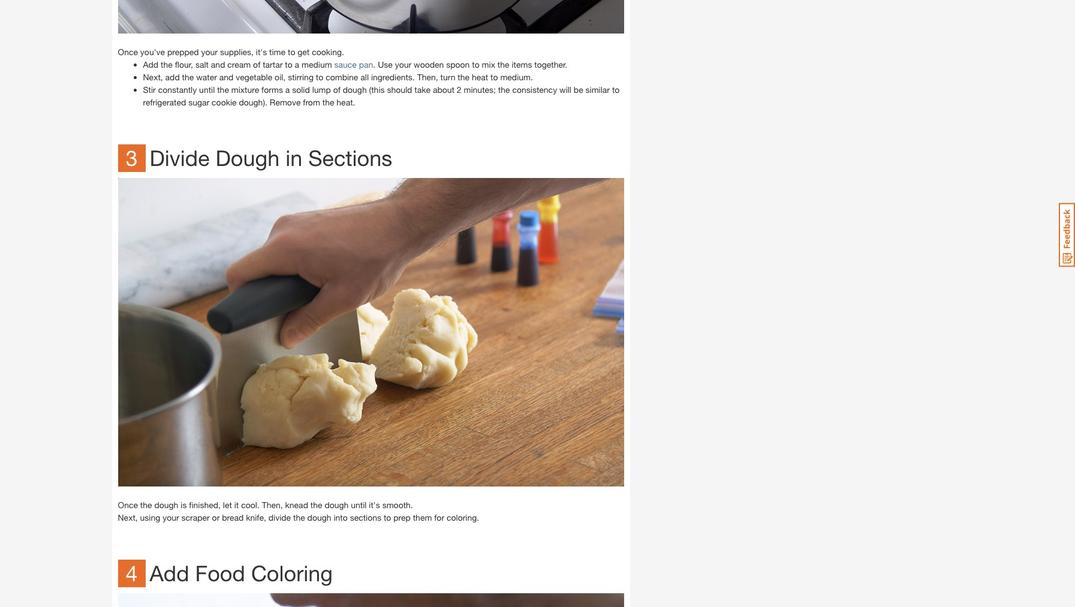 Task type: vqa. For each thing, say whether or not it's contained in the screenshot.
"TOGETHER."
yes



Task type: locate. For each thing, give the bounding box(es) containing it.
add
[[143, 60, 158, 70], [150, 561, 189, 586]]

0 vertical spatial add
[[143, 60, 158, 70]]

a person adds food coloring to dough inside a plastic food storage bag. image
[[118, 594, 624, 607]]

your
[[201, 47, 218, 57], [395, 60, 411, 70], [163, 513, 179, 523]]

them
[[413, 513, 432, 523]]

1 vertical spatial add
[[150, 561, 189, 586]]

mixture
[[231, 85, 259, 95]]

be
[[574, 85, 583, 95]]

of up vegetable
[[253, 60, 260, 70]]

divide
[[268, 513, 291, 523]]

of down combine
[[333, 85, 340, 95]]

then, down wooden
[[417, 72, 438, 82]]

medium
[[302, 60, 332, 70]]

medium.
[[500, 72, 533, 82]]

dough up 'heat.'
[[343, 85, 367, 95]]

1 horizontal spatial next,
[[143, 72, 163, 82]]

salt
[[195, 60, 209, 70]]

0 horizontal spatial then,
[[262, 500, 283, 510]]

stirring
[[288, 72, 314, 82]]

you've
[[140, 47, 165, 57]]

1 vertical spatial until
[[351, 500, 367, 510]]

once inside once the dough is finished, let it cool. then, knead the dough until it's smooth. next, using your scraper or bread knife, divide the dough into sections to prep them for coloring.
[[118, 500, 138, 510]]

heat.
[[337, 97, 355, 107]]

from
[[303, 97, 320, 107]]

0 horizontal spatial a
[[285, 85, 290, 95]]

1 vertical spatial of
[[333, 85, 340, 95]]

then, up divide
[[262, 500, 283, 510]]

once left is at bottom left
[[118, 500, 138, 510]]

1 once from the top
[[118, 47, 138, 57]]

similar
[[586, 85, 610, 95]]

the up cookie
[[217, 85, 229, 95]]

the down medium.
[[498, 85, 510, 95]]

until down water
[[199, 85, 215, 95]]

0 vertical spatial it's
[[256, 47, 267, 57]]

forms
[[261, 85, 283, 95]]

of
[[253, 60, 260, 70], [333, 85, 340, 95]]

knead
[[285, 500, 308, 510]]

to right 'similar'
[[612, 85, 620, 95]]

1 vertical spatial your
[[395, 60, 411, 70]]

then,
[[417, 72, 438, 82], [262, 500, 283, 510]]

dough
[[343, 85, 367, 95], [154, 500, 178, 510], [325, 500, 349, 510], [307, 513, 331, 523]]

0 vertical spatial next,
[[143, 72, 163, 82]]

consistency
[[512, 85, 557, 95]]

1 vertical spatial next,
[[118, 513, 138, 523]]

it's left time on the left top
[[256, 47, 267, 57]]

the
[[161, 60, 173, 70], [498, 60, 509, 70], [182, 72, 194, 82], [217, 85, 229, 95], [498, 85, 510, 95], [322, 97, 334, 107], [140, 500, 152, 510], [310, 500, 322, 510], [293, 513, 305, 523]]

time
[[269, 47, 285, 57]]

1 vertical spatial then,
[[262, 500, 283, 510]]

a
[[295, 60, 299, 70], [285, 85, 290, 95]]

and right the salt
[[211, 60, 225, 70]]

sections
[[350, 513, 381, 523]]

0 vertical spatial until
[[199, 85, 215, 95]]

1 vertical spatial a
[[285, 85, 290, 95]]

it's
[[256, 47, 267, 57], [369, 500, 380, 510]]

next, left using
[[118, 513, 138, 523]]

1 vertical spatial it's
[[369, 500, 380, 510]]

dough left is at bottom left
[[154, 500, 178, 510]]

once for once the dough is finished, let it cool. then, knead the dough until it's smooth. next, using your scraper or bread knife, divide the dough into sections to prep them for coloring.
[[118, 500, 138, 510]]

1 horizontal spatial then,
[[417, 72, 438, 82]]

scraper
[[181, 513, 210, 523]]

1 horizontal spatial it's
[[369, 500, 380, 510]]

flour,
[[175, 60, 193, 70]]

let
[[223, 500, 232, 510]]

oil,
[[275, 72, 286, 82]]

add right 4 at the bottom of the page
[[150, 561, 189, 586]]

your up ingredients.
[[395, 60, 411, 70]]

cooking.
[[312, 47, 344, 57]]

until inside the once you've prepped your supplies, it's time to get cooking. add the flour, salt and cream of tartar to a medium sauce pan . use your wooden spoon to mix the items together. next, add the water and vegetable oil, stirring to combine all ingredients. then, turn the heat to medium. stir constantly until the mixture forms a solid lump of dough (this should take about 2 minutes; the consistency will be similar to refrigerated sugar cookie dough). remove from the heat.
[[199, 85, 215, 95]]

refrigerated
[[143, 97, 186, 107]]

heat
[[472, 72, 488, 82]]

to left 'prep'
[[384, 513, 391, 523]]

0 horizontal spatial until
[[199, 85, 215, 95]]

divide dough in sections
[[150, 145, 392, 171]]

1 horizontal spatial your
[[201, 47, 218, 57]]

feedback link image
[[1059, 203, 1075, 267]]

remove
[[270, 97, 301, 107]]

prep
[[393, 513, 411, 523]]

once left you've
[[118, 47, 138, 57]]

to left get
[[288, 47, 295, 57]]

0 horizontal spatial next,
[[118, 513, 138, 523]]

2 vertical spatial your
[[163, 513, 179, 523]]

your up the salt
[[201, 47, 218, 57]]

a up remove
[[285, 85, 290, 95]]

into
[[334, 513, 348, 523]]

to inside once the dough is finished, let it cool. then, knead the dough until it's smooth. next, using your scraper or bread knife, divide the dough into sections to prep them for coloring.
[[384, 513, 391, 523]]

0 vertical spatial then,
[[417, 72, 438, 82]]

0 horizontal spatial your
[[163, 513, 179, 523]]

or
[[212, 513, 220, 523]]

next,
[[143, 72, 163, 82], [118, 513, 138, 523]]

0 horizontal spatial of
[[253, 60, 260, 70]]

it's up sections
[[369, 500, 380, 510]]

next, up stir
[[143, 72, 163, 82]]

sauce
[[334, 60, 357, 70]]

a up stirring
[[295, 60, 299, 70]]

spoon
[[446, 60, 470, 70]]

to down mix on the top left of page
[[490, 72, 498, 82]]

add
[[165, 72, 180, 82]]

constantly
[[158, 85, 197, 95]]

the down knead
[[293, 513, 305, 523]]

minutes;
[[464, 85, 496, 95]]

items
[[512, 60, 532, 70]]

take
[[414, 85, 431, 95]]

to up 'oil,'
[[285, 60, 292, 70]]

until up sections
[[351, 500, 367, 510]]

once inside the once you've prepped your supplies, it's time to get cooking. add the flour, salt and cream of tartar to a medium sauce pan . use your wooden spoon to mix the items together. next, add the water and vegetable oil, stirring to combine all ingredients. then, turn the heat to medium. stir constantly until the mixture forms a solid lump of dough (this should take about 2 minutes; the consistency will be similar to refrigerated sugar cookie dough). remove from the heat.
[[118, 47, 138, 57]]

0 horizontal spatial it's
[[256, 47, 267, 57]]

once
[[118, 47, 138, 57], [118, 500, 138, 510]]

1 horizontal spatial a
[[295, 60, 299, 70]]

your right using
[[163, 513, 179, 523]]

bread
[[222, 513, 244, 523]]

and
[[211, 60, 225, 70], [219, 72, 233, 82]]

using
[[140, 513, 160, 523]]

0 vertical spatial of
[[253, 60, 260, 70]]

knife,
[[246, 513, 266, 523]]

2 once from the top
[[118, 500, 138, 510]]

dough left into in the bottom left of the page
[[307, 513, 331, 523]]

0 vertical spatial once
[[118, 47, 138, 57]]

stir
[[143, 85, 156, 95]]

for
[[434, 513, 444, 523]]

until
[[199, 85, 215, 95], [351, 500, 367, 510]]

add down you've
[[143, 60, 158, 70]]

1 horizontal spatial until
[[351, 500, 367, 510]]

together.
[[534, 60, 567, 70]]

1 vertical spatial once
[[118, 500, 138, 510]]

(this
[[369, 85, 385, 95]]

to
[[288, 47, 295, 57], [285, 60, 292, 70], [472, 60, 479, 70], [316, 72, 323, 82], [490, 72, 498, 82], [612, 85, 620, 95], [384, 513, 391, 523]]

coloring.
[[447, 513, 479, 523]]

and down cream
[[219, 72, 233, 82]]

your inside once the dough is finished, let it cool. then, knead the dough until it's smooth. next, using your scraper or bread knife, divide the dough into sections to prep them for coloring.
[[163, 513, 179, 523]]

next, inside the once you've prepped your supplies, it's time to get cooking. add the flour, salt and cream of tartar to a medium sauce pan . use your wooden spoon to mix the items together. next, add the water and vegetable oil, stirring to combine all ingredients. then, turn the heat to medium. stir constantly until the mixture forms a solid lump of dough (this should take about 2 minutes; the consistency will be similar to refrigerated sugar cookie dough). remove from the heat.
[[143, 72, 163, 82]]



Task type: describe. For each thing, give the bounding box(es) containing it.
sections
[[308, 145, 392, 171]]

vegetable
[[236, 72, 272, 82]]

until inside once the dough is finished, let it cool. then, knead the dough until it's smooth. next, using your scraper or bread knife, divide the dough into sections to prep them for coloring.
[[351, 500, 367, 510]]

dough up into in the bottom left of the page
[[325, 500, 349, 510]]

the down flour,
[[182, 72, 194, 82]]

the down lump
[[322, 97, 334, 107]]

sauce pan link
[[334, 60, 373, 70]]

water
[[196, 72, 217, 82]]

smooth.
[[382, 500, 413, 510]]

1 horizontal spatial of
[[333, 85, 340, 95]]

then, inside the once you've prepped your supplies, it's time to get cooking. add the flour, salt and cream of tartar to a medium sauce pan . use your wooden spoon to mix the items together. next, add the water and vegetable oil, stirring to combine all ingredients. then, turn the heat to medium. stir constantly until the mixture forms a solid lump of dough (this should take about 2 minutes; the consistency will be similar to refrigerated sugar cookie dough). remove from the heat.
[[417, 72, 438, 82]]

tartar
[[263, 60, 283, 70]]

to left mix on the top left of page
[[472, 60, 479, 70]]

4
[[126, 561, 138, 586]]

add inside the once you've prepped your supplies, it's time to get cooking. add the flour, salt and cream of tartar to a medium sauce pan . use your wooden spoon to mix the items together. next, add the water and vegetable oil, stirring to combine all ingredients. then, turn the heat to medium. stir constantly until the mixture forms a solid lump of dough (this should take about 2 minutes; the consistency will be similar to refrigerated sugar cookie dough). remove from the heat.
[[143, 60, 158, 70]]

the right knead
[[310, 500, 322, 510]]

solid
[[292, 85, 310, 95]]

0 vertical spatial your
[[201, 47, 218, 57]]

2 horizontal spatial your
[[395, 60, 411, 70]]

cool.
[[241, 500, 259, 510]]

turn the
[[440, 72, 469, 82]]

all
[[360, 72, 369, 82]]

2
[[457, 85, 461, 95]]

coloring
[[251, 561, 333, 586]]

should
[[387, 85, 412, 95]]

food
[[195, 561, 245, 586]]

about
[[433, 85, 454, 95]]

dough inside the once you've prepped your supplies, it's time to get cooking. add the flour, salt and cream of tartar to a medium sauce pan . use your wooden spoon to mix the items together. next, add the water and vegetable oil, stirring to combine all ingredients. then, turn the heat to medium. stir constantly until the mixture forms a solid lump of dough (this should take about 2 minutes; the consistency will be similar to refrigerated sugar cookie dough). remove from the heat.
[[343, 85, 367, 95]]

1 vertical spatial and
[[219, 72, 233, 82]]

the right mix on the top left of page
[[498, 60, 509, 70]]

pan
[[359, 60, 373, 70]]

3
[[126, 145, 138, 171]]

combine
[[326, 72, 358, 82]]

finished,
[[189, 500, 221, 510]]

.
[[373, 60, 375, 70]]

dough
[[216, 145, 280, 171]]

the up add
[[161, 60, 173, 70]]

supplies,
[[220, 47, 254, 57]]

wooden
[[414, 60, 444, 70]]

the up using
[[140, 500, 152, 510]]

it's inside the once you've prepped your supplies, it's time to get cooking. add the flour, salt and cream of tartar to a medium sauce pan . use your wooden spoon to mix the items together. next, add the water and vegetable oil, stirring to combine all ingredients. then, turn the heat to medium. stir constantly until the mixture forms a solid lump of dough (this should take about 2 minutes; the consistency will be similar to refrigerated sugar cookie dough). remove from the heat.
[[256, 47, 267, 57]]

it's inside once the dough is finished, let it cool. then, knead the dough until it's smooth. next, using your scraper or bread knife, divide the dough into sections to prep them for coloring.
[[369, 500, 380, 510]]

once for once you've prepped your supplies, it's time to get cooking. add the flour, salt and cream of tartar to a medium sauce pan . use your wooden spoon to mix the items together. next, add the water and vegetable oil, stirring to combine all ingredients. then, turn the heat to medium. stir constantly until the mixture forms a solid lump of dough (this should take about 2 minutes; the consistency will be similar to refrigerated sugar cookie dough). remove from the heat.
[[118, 47, 138, 57]]

0 vertical spatial a
[[295, 60, 299, 70]]

is
[[181, 500, 187, 510]]

sugar
[[188, 97, 209, 107]]

0 vertical spatial and
[[211, 60, 225, 70]]

once the dough is finished, let it cool. then, knead the dough until it's smooth. next, using your scraper or bread knife, divide the dough into sections to prep them for coloring.
[[118, 500, 481, 523]]

lump
[[312, 85, 331, 95]]

a person mixes flour, water and other ingredients in a sauce pan. image
[[118, 0, 624, 34]]

once you've prepped your supplies, it's time to get cooking. add the flour, salt and cream of tartar to a medium sauce pan . use your wooden spoon to mix the items together. next, add the water and vegetable oil, stirring to combine all ingredients. then, turn the heat to medium. stir constantly until the mixture forms a solid lump of dough (this should take about 2 minutes; the consistency will be similar to refrigerated sugar cookie dough). remove from the heat.
[[118, 47, 620, 107]]

prepped
[[167, 47, 199, 57]]

ingredients.
[[371, 72, 415, 82]]

then, inside once the dough is finished, let it cool. then, knead the dough until it's smooth. next, using your scraper or bread knife, divide the dough into sections to prep them for coloring.
[[262, 500, 283, 510]]

add food coloring
[[150, 561, 333, 586]]

a person cuts dough into sections. image
[[118, 178, 624, 487]]

mix
[[482, 60, 495, 70]]

use
[[378, 60, 393, 70]]

to up lump
[[316, 72, 323, 82]]

will
[[559, 85, 571, 95]]

in
[[286, 145, 302, 171]]

divide
[[150, 145, 210, 171]]

cookie
[[212, 97, 237, 107]]

dough).
[[239, 97, 267, 107]]

it
[[234, 500, 239, 510]]

next, inside once the dough is finished, let it cool. then, knead the dough until it's smooth. next, using your scraper or bread knife, divide the dough into sections to prep them for coloring.
[[118, 513, 138, 523]]

get
[[298, 47, 310, 57]]

cream
[[227, 60, 251, 70]]



